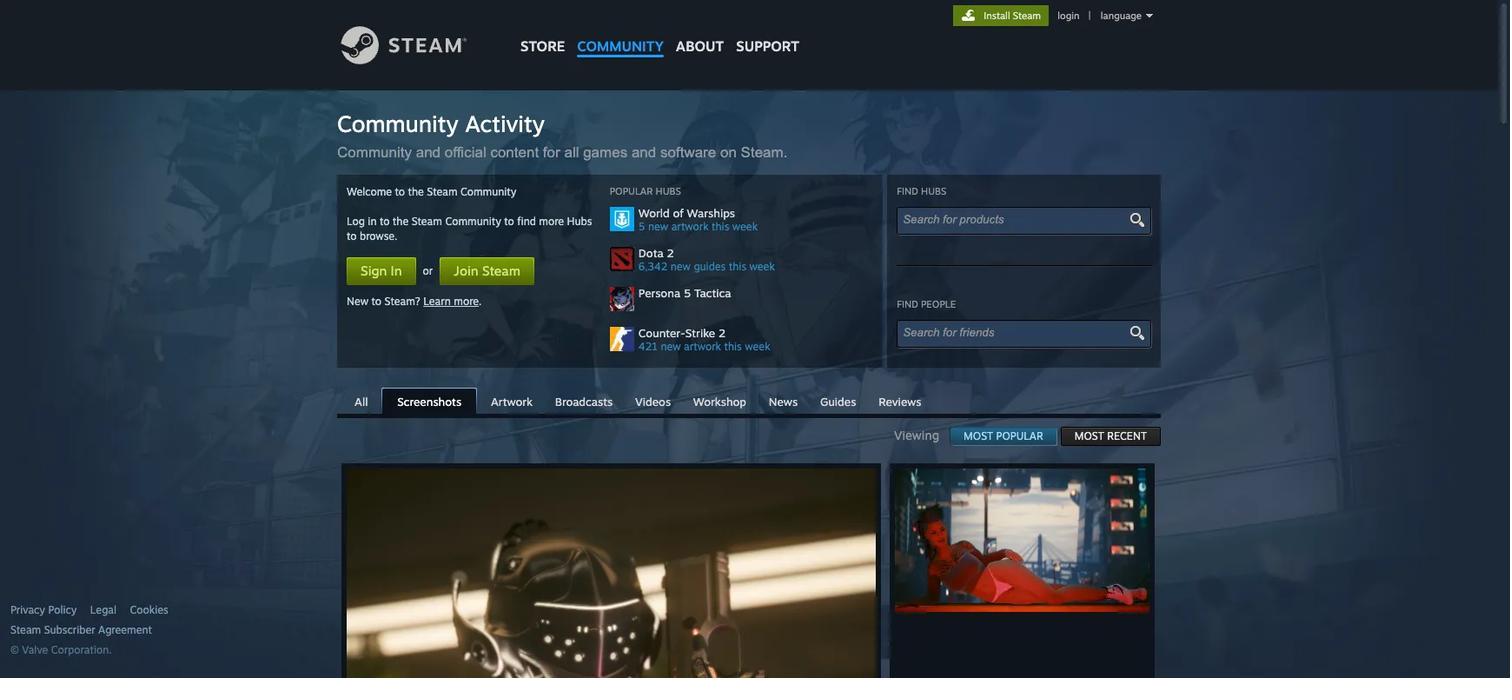 Task type: vqa. For each thing, say whether or not it's contained in the screenshot.
'Profile' corresponding to Profile Name
no



Task type: locate. For each thing, give the bounding box(es) containing it.
0 horizontal spatial and
[[416, 144, 441, 161]]

persona
[[639, 286, 681, 300]]

find left people
[[897, 298, 919, 310]]

learn more link
[[424, 295, 479, 308]]

artwork down tactica
[[684, 340, 722, 353]]

1 horizontal spatial and
[[632, 144, 657, 161]]

this right strike
[[725, 340, 742, 353]]

2 find from the top
[[897, 298, 919, 310]]

0 vertical spatial popular
[[610, 185, 653, 197]]

games
[[583, 144, 628, 161]]

more right find
[[539, 215, 564, 228]]

hubs inside log in to the steam community to find more hubs to browse.
[[567, 215, 592, 228]]

0 vertical spatial hubs
[[656, 185, 681, 197]]

steam inside join steam link
[[482, 263, 521, 279]]

1 horizontal spatial hubs
[[656, 185, 681, 197]]

world
[[639, 206, 670, 220]]

this up dota 2 6,342 new guides this week
[[712, 220, 730, 233]]

login
[[1058, 10, 1080, 22]]

guides link
[[812, 389, 865, 413]]

None image field
[[1128, 212, 1148, 228], [1128, 325, 1148, 341], [1128, 212, 1148, 228], [1128, 325, 1148, 341]]

log in to the steam community to find more hubs to browse.
[[347, 215, 592, 243]]

new inside world of warships 5 new artwork this week
[[648, 220, 669, 233]]

1 horizontal spatial popular
[[997, 429, 1044, 442]]

1 horizontal spatial 2
[[719, 326, 726, 340]]

2 right dota at the top left of page
[[667, 246, 674, 260]]

most left recent
[[1075, 429, 1105, 442]]

2 vertical spatial week
[[745, 340, 771, 353]]

artwork inside counter-strike 2 421 new artwork this week
[[684, 340, 722, 353]]

support link
[[730, 0, 806, 59]]

artwork up dota 2 6,342 new guides this week
[[672, 220, 709, 233]]

0 vertical spatial artwork
[[672, 220, 709, 233]]

steam right install
[[1013, 10, 1042, 22]]

steam for join steam
[[482, 263, 521, 279]]

join
[[454, 263, 479, 279]]

week up persona 5 tactica link
[[750, 260, 775, 273]]

broadcasts
[[555, 395, 613, 409]]

this inside counter-strike 2 421 new artwork this week
[[725, 340, 742, 353]]

this inside world of warships 5 new artwork this week
[[712, 220, 730, 233]]

0 vertical spatial find
[[897, 185, 919, 197]]

1 vertical spatial hubs
[[567, 215, 592, 228]]

cookies
[[130, 603, 168, 616]]

1 vertical spatial 2
[[719, 326, 726, 340]]

1 most from the left
[[964, 429, 994, 442]]

policy
[[48, 603, 77, 616]]

0 vertical spatial week
[[733, 220, 758, 233]]

week inside dota 2 6,342 new guides this week
[[750, 260, 775, 273]]

week down persona 5 tactica link
[[745, 340, 771, 353]]

and right games
[[632, 144, 657, 161]]

0 vertical spatial this
[[712, 220, 730, 233]]

week
[[733, 220, 758, 233], [750, 260, 775, 273], [745, 340, 771, 353]]

new
[[648, 220, 669, 233], [671, 260, 691, 273], [661, 340, 681, 353]]

install
[[984, 10, 1011, 22]]

week inside world of warships 5 new artwork this week
[[733, 220, 758, 233]]

steam inside the cookies steam subscriber agreement © valve corporation.
[[10, 623, 41, 636]]

and
[[416, 144, 441, 161], [632, 144, 657, 161]]

legal link
[[90, 603, 117, 617]]

2 and from the left
[[632, 144, 657, 161]]

sign
[[361, 263, 387, 279]]

more
[[539, 215, 564, 228], [454, 295, 479, 308]]

1 vertical spatial more
[[454, 295, 479, 308]]

2 most from the left
[[1075, 429, 1105, 442]]

1 vertical spatial this
[[729, 260, 747, 273]]

this inside dota 2 6,342 new guides this week
[[729, 260, 747, 273]]

install steam link
[[954, 5, 1049, 26]]

5 up dota at the top left of page
[[639, 220, 645, 233]]

1 vertical spatial week
[[750, 260, 775, 273]]

1 find from the top
[[897, 185, 919, 197]]

community up join
[[445, 215, 501, 228]]

1 vertical spatial new
[[671, 260, 691, 273]]

hubs up 'of'
[[656, 185, 681, 197]]

this right guides
[[729, 260, 747, 273]]

new right 421
[[661, 340, 681, 353]]

None text field
[[903, 326, 1131, 339]]

more right learn
[[454, 295, 479, 308]]

steam inside install steam link
[[1013, 10, 1042, 22]]

steam right join
[[482, 263, 521, 279]]

find
[[517, 215, 536, 228]]

most popular link
[[950, 427, 1058, 446]]

on
[[721, 144, 737, 161]]

©
[[10, 643, 19, 656]]

|
[[1089, 10, 1091, 22]]

0 vertical spatial new
[[648, 220, 669, 233]]

to right new
[[372, 295, 382, 308]]

workshop
[[694, 395, 747, 409]]

5 left tactica
[[684, 286, 691, 300]]

1 horizontal spatial most
[[1075, 429, 1105, 442]]

this for 2
[[725, 340, 742, 353]]

0 horizontal spatial popular
[[610, 185, 653, 197]]

find left hubs
[[897, 185, 919, 197]]

most right viewing
[[964, 429, 994, 442]]

viewing
[[895, 428, 950, 442]]

for
[[543, 144, 560, 161]]

1 vertical spatial find
[[897, 298, 919, 310]]

steam down privacy
[[10, 623, 41, 636]]

login | language
[[1058, 10, 1142, 22]]

2 vertical spatial this
[[725, 340, 742, 353]]

people
[[922, 298, 956, 310]]

new up persona 5 tactica
[[671, 260, 691, 273]]

0 horizontal spatial hubs
[[567, 215, 592, 228]]

new left 'of'
[[648, 220, 669, 233]]

videos link
[[627, 389, 680, 413]]

popular
[[610, 185, 653, 197], [997, 429, 1044, 442]]

0 horizontal spatial 2
[[667, 246, 674, 260]]

2
[[667, 246, 674, 260], [719, 326, 726, 340]]

5
[[639, 220, 645, 233], [684, 286, 691, 300]]

to right welcome at the top left of the page
[[395, 185, 405, 198]]

1 vertical spatial the
[[393, 215, 409, 228]]

community link
[[571, 0, 670, 63]]

1 vertical spatial artwork
[[684, 340, 722, 353]]

2 right strike
[[719, 326, 726, 340]]

in
[[368, 215, 377, 228]]

the right welcome at the top left of the page
[[408, 185, 424, 198]]

persona 5 tactica
[[639, 286, 732, 300]]

steam down welcome to the steam community at left top
[[412, 215, 442, 228]]

strike
[[686, 326, 716, 340]]

screenshots
[[397, 395, 462, 409]]

software
[[661, 144, 717, 161]]

and left official
[[416, 144, 441, 161]]

hubs right find
[[567, 215, 592, 228]]

new
[[347, 295, 369, 308]]

new inside counter-strike 2 421 new artwork this week
[[661, 340, 681, 353]]

the up browse.
[[393, 215, 409, 228]]

news link
[[760, 389, 807, 413]]

1 horizontal spatial 5
[[684, 286, 691, 300]]

week for 2
[[745, 340, 771, 353]]

store link
[[515, 0, 571, 63]]

0 horizontal spatial more
[[454, 295, 479, 308]]

activity
[[465, 110, 545, 137]]

hubs
[[922, 185, 947, 197]]

world of warships link
[[639, 206, 873, 220]]

screenshots link
[[382, 388, 477, 416]]

0 vertical spatial 2
[[667, 246, 674, 260]]

dota 2 6,342 new guides this week
[[639, 246, 775, 273]]

1 vertical spatial 5
[[684, 286, 691, 300]]

week inside counter-strike 2 421 new artwork this week
[[745, 340, 771, 353]]

0 vertical spatial more
[[539, 215, 564, 228]]

agreement
[[98, 623, 152, 636]]

6,342
[[639, 260, 668, 273]]

1 horizontal spatial more
[[539, 215, 564, 228]]

artwork for strike
[[684, 340, 722, 353]]

0 horizontal spatial most
[[964, 429, 994, 442]]

1 vertical spatial popular
[[997, 429, 1044, 442]]

2 vertical spatial new
[[661, 340, 681, 353]]

week up dota 2 link
[[733, 220, 758, 233]]

most popular
[[964, 429, 1044, 442]]

None text field
[[903, 213, 1131, 226]]

steam for cookies steam subscriber agreement © valve corporation.
[[10, 623, 41, 636]]

steam
[[1013, 10, 1042, 22], [427, 185, 458, 198], [412, 215, 442, 228], [482, 263, 521, 279], [10, 623, 41, 636]]

0 horizontal spatial 5
[[639, 220, 645, 233]]

privacy
[[10, 603, 45, 616]]

hubs
[[656, 185, 681, 197], [567, 215, 592, 228]]

to right in
[[380, 215, 390, 228]]

artwork inside world of warships 5 new artwork this week
[[672, 220, 709, 233]]

new to steam? learn more .
[[347, 295, 482, 308]]

new for world
[[648, 220, 669, 233]]

.
[[479, 295, 482, 308]]

0 vertical spatial 5
[[639, 220, 645, 233]]

the
[[408, 185, 424, 198], [393, 215, 409, 228]]

sign in link
[[347, 257, 416, 285]]

more inside log in to the steam community to find more hubs to browse.
[[539, 215, 564, 228]]



Task type: describe. For each thing, give the bounding box(es) containing it.
join steam
[[454, 263, 521, 279]]

privacy policy link
[[10, 603, 77, 617]]

community up log in to the steam community to find more hubs to browse.
[[461, 185, 517, 198]]

reviews link
[[870, 389, 931, 413]]

dota
[[639, 246, 664, 260]]

steam?
[[385, 295, 421, 308]]

steam inside log in to the steam community to find more hubs to browse.
[[412, 215, 442, 228]]

week for warships
[[733, 220, 758, 233]]

most for most popular
[[964, 429, 994, 442]]

about link
[[670, 0, 730, 59]]

new inside dota 2 6,342 new guides this week
[[671, 260, 691, 273]]

valve
[[22, 643, 48, 656]]

counter-strike 2 421 new artwork this week
[[639, 326, 771, 353]]

persona 5 tactica link
[[639, 286, 873, 300]]

guides
[[694, 260, 726, 273]]

login link
[[1055, 10, 1084, 22]]

dota 2 link
[[639, 246, 873, 260]]

0 vertical spatial the
[[408, 185, 424, 198]]

steam subscriber agreement link
[[10, 623, 333, 637]]

all link
[[346, 389, 377, 413]]

5 inside world of warships 5 new artwork this week
[[639, 220, 645, 233]]

of
[[673, 206, 684, 220]]

language
[[1101, 10, 1142, 22]]

reviews
[[879, 395, 922, 409]]

artwork
[[491, 395, 533, 409]]

sign in
[[361, 263, 402, 279]]

steam for install steam
[[1013, 10, 1042, 22]]

cookies link
[[130, 603, 168, 617]]

store
[[521, 37, 565, 55]]

community up welcome at the top left of the page
[[337, 144, 412, 161]]

welcome
[[347, 185, 392, 198]]

artwork link
[[482, 389, 542, 413]]

this for warships
[[712, 220, 730, 233]]

the inside log in to the steam community to find more hubs to browse.
[[393, 215, 409, 228]]

corporation.
[[51, 643, 112, 656]]

community
[[577, 37, 664, 55]]

find for find hubs
[[897, 185, 919, 197]]

to left find
[[504, 215, 514, 228]]

1 and from the left
[[416, 144, 441, 161]]

workshop link
[[685, 389, 755, 413]]

subscriber
[[44, 623, 95, 636]]

news
[[769, 395, 798, 409]]

counter-strike 2 link
[[639, 326, 873, 340]]

or
[[423, 264, 433, 277]]

guides
[[821, 395, 857, 409]]

all
[[565, 144, 579, 161]]

counter-
[[639, 326, 686, 340]]

2 inside counter-strike 2 421 new artwork this week
[[719, 326, 726, 340]]

popular hubs
[[610, 185, 681, 197]]

community activity community and official content for all games and software on steam.
[[337, 110, 796, 161]]

all
[[355, 395, 368, 409]]

install steam
[[984, 10, 1042, 22]]

world of warships 5 new artwork this week
[[639, 206, 758, 233]]

most recent
[[1075, 429, 1148, 442]]

most recent link
[[1061, 427, 1161, 446]]

recent
[[1108, 429, 1148, 442]]

privacy policy
[[10, 603, 77, 616]]

to down log
[[347, 230, 357, 243]]

community inside log in to the steam community to find more hubs to browse.
[[445, 215, 501, 228]]

421
[[639, 340, 658, 353]]

cookies steam subscriber agreement © valve corporation.
[[10, 603, 168, 656]]

browse.
[[360, 230, 398, 243]]

find hubs
[[897, 185, 947, 197]]

most for most recent
[[1075, 429, 1105, 442]]

steam.
[[741, 144, 788, 161]]

support
[[737, 37, 800, 55]]

official
[[445, 144, 487, 161]]

about
[[676, 37, 724, 55]]

2 inside dota 2 6,342 new guides this week
[[667, 246, 674, 260]]

learn
[[424, 295, 451, 308]]

videos
[[635, 395, 671, 409]]

new for counter-
[[661, 340, 681, 353]]

artwork for of
[[672, 220, 709, 233]]

join steam link
[[440, 257, 535, 285]]

find for find people
[[897, 298, 919, 310]]

log
[[347, 215, 365, 228]]

community up official
[[337, 110, 459, 137]]

in
[[391, 263, 402, 279]]

steam down official
[[427, 185, 458, 198]]

broadcasts link
[[547, 389, 622, 413]]

legal
[[90, 603, 117, 616]]

find people
[[897, 298, 956, 310]]



